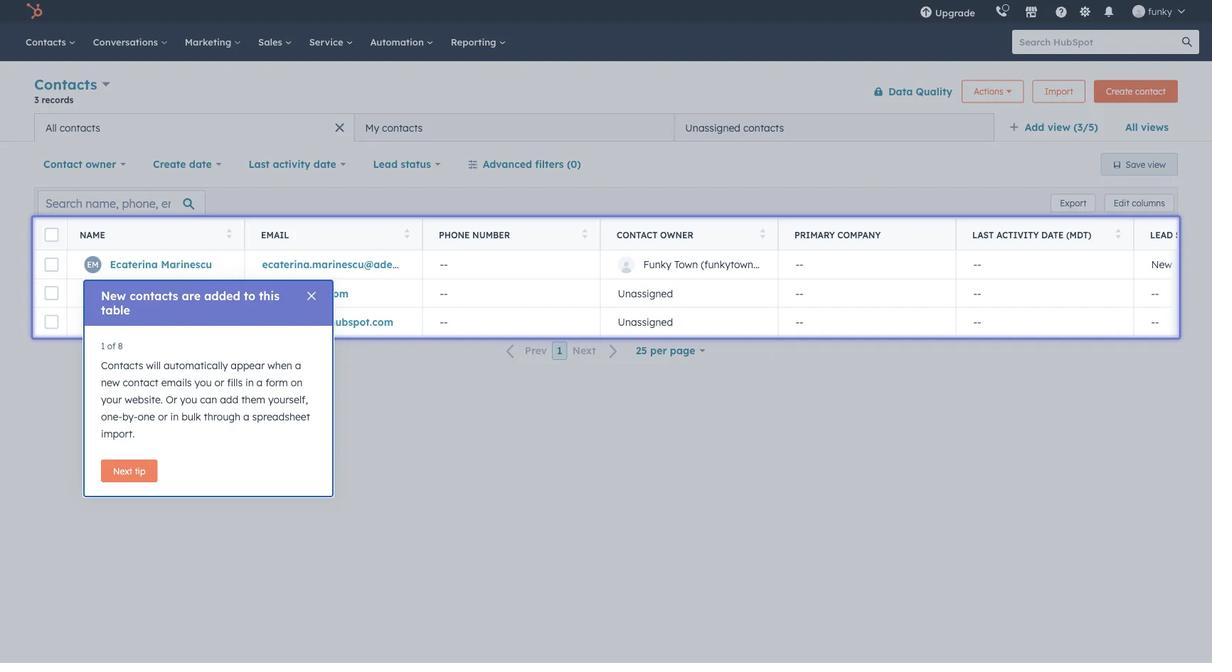 Task type: vqa. For each thing, say whether or not it's contained in the screenshot.
Remember
no



Task type: describe. For each thing, give the bounding box(es) containing it.
can
[[200, 393, 217, 406]]

bulk
[[182, 411, 201, 423]]

funky button
[[1124, 0, 1194, 23]]

activity
[[273, 158, 311, 170]]

add view (3/5)
[[1025, 121, 1099, 133]]

contact) for emailmaria@hubspot.com
[[231, 316, 274, 328]]

maria
[[110, 316, 139, 328]]

1 press to sort. image from the left
[[227, 229, 232, 239]]

edit columns button
[[1105, 194, 1175, 212]]

calling icon image
[[995, 6, 1008, 18]]

settings link
[[1076, 4, 1094, 19]]

1 horizontal spatial or
[[215, 376, 224, 389]]

added
[[204, 289, 240, 303]]

funky
[[1148, 5, 1173, 17]]

company
[[838, 229, 881, 240]]

views
[[1141, 121, 1169, 133]]

notifications image
[[1103, 6, 1116, 19]]

or
[[166, 393, 177, 406]]

ecaterina marinescu
[[110, 258, 212, 271]]

email
[[261, 229, 289, 240]]

date inside last activity date popup button
[[314, 158, 336, 170]]

last for last activity date (mdt)
[[973, 229, 994, 240]]

funky town image
[[1133, 5, 1146, 18]]

3
[[34, 94, 39, 105]]

new button
[[1134, 250, 1212, 279]]

2 vertical spatial a
[[243, 411, 250, 423]]

marinescu
[[161, 258, 212, 271]]

(3/5)
[[1074, 121, 1099, 133]]

contacts banner
[[34, 73, 1178, 113]]

edit columns
[[1114, 198, 1165, 208]]

2 press to sort. image from the left
[[582, 229, 588, 239]]

brian halligan (sample contact)
[[110, 287, 272, 299]]

create for create contact
[[1106, 86, 1133, 97]]

contacts for contacts will automatically appear when a new contact emails you or fills in a form on your website. or you can add them yourself, one-by-one or in bulk through a spreadsheet import.
[[101, 359, 143, 372]]

halligan
[[140, 287, 182, 299]]

-- button for ecaterina.marinescu@adept.ai
[[423, 250, 601, 279]]

search button
[[1175, 30, 1200, 54]]

25 per page
[[636, 344, 696, 357]]

contact owner inside popup button
[[43, 158, 116, 170]]

ecaterina.marinescu@adept.ai link
[[262, 258, 415, 271]]

last activity date
[[249, 158, 336, 170]]

advanced filters (0)
[[483, 158, 581, 170]]

funky town (funkytownclown1@gmail.com) button
[[601, 250, 847, 279]]

next button
[[568, 342, 627, 360]]

-- button for emailmaria@hubspot.com
[[423, 307, 601, 336]]

8
[[118, 340, 123, 351]]

press to sort. element for contact owner
[[760, 229, 766, 241]]

contact owner button
[[34, 150, 135, 179]]

export button
[[1051, 194, 1096, 212]]

records
[[42, 94, 74, 105]]

1 button
[[552, 342, 568, 360]]

all contacts button
[[34, 113, 354, 142]]

press to sort. element for phone number
[[582, 229, 588, 241]]

1 vertical spatial contact owner
[[617, 229, 694, 240]]

unassigned inside button
[[685, 121, 741, 134]]

bh@hubspot.com button
[[245, 279, 423, 307]]

date
[[1042, 229, 1064, 240]]

my
[[365, 121, 379, 134]]

lead status
[[1151, 229, 1208, 240]]

primary
[[795, 229, 835, 240]]

owner inside popup button
[[86, 158, 116, 170]]

upgrade
[[936, 7, 975, 18]]

emailmaria@hubspot.com link
[[262, 316, 393, 328]]

press to sort. image for email
[[405, 229, 410, 239]]

emailmaria@hubspot.com button
[[245, 307, 423, 336]]

ecaterina marinescu link
[[110, 258, 212, 271]]

contacts will automatically appear when a new contact emails you or fills in a form on your website. or you can add them yourself, one-by-one or in bulk through a spreadsheet import.
[[101, 359, 310, 440]]

notifications button
[[1097, 0, 1121, 23]]

last activity date button
[[239, 150, 355, 179]]

are
[[182, 289, 201, 303]]

contacts for unassigned
[[744, 121, 784, 134]]

will
[[146, 359, 161, 372]]

next for next
[[573, 345, 596, 357]]

automatically
[[164, 359, 228, 372]]

25
[[636, 344, 647, 357]]

actions
[[974, 86, 1004, 97]]

unassigned button for bh@hubspot.com
[[601, 279, 778, 307]]

1 for 1 of 8
[[101, 340, 105, 351]]

1 vertical spatial you
[[180, 393, 197, 406]]

1 vertical spatial owner
[[660, 229, 694, 240]]

(mdt)
[[1067, 229, 1092, 240]]

to
[[244, 289, 256, 303]]

create for create date
[[153, 158, 186, 170]]

page
[[670, 344, 696, 357]]

emails
[[161, 376, 192, 389]]

brian halligan (sample contact) link
[[110, 287, 272, 299]]

pagination navigation
[[498, 341, 627, 360]]

advanced
[[483, 158, 532, 170]]

table
[[101, 303, 130, 317]]

yourself,
[[268, 393, 308, 406]]

contacts button
[[34, 74, 110, 95]]

funky town (funkytownclown1@gmail.com)
[[644, 258, 847, 271]]

search image
[[1183, 37, 1193, 47]]

create date
[[153, 158, 212, 170]]

them
[[241, 393, 265, 406]]

view for save
[[1148, 159, 1166, 170]]

form
[[266, 376, 288, 389]]

add
[[1025, 121, 1045, 133]]

help image
[[1055, 6, 1068, 19]]

contact inside contacts will automatically appear when a new contact emails you or fills in a form on your website. or you can add them yourself, one-by-one or in bulk through a spreadsheet import.
[[123, 376, 159, 389]]

new contacts are added to this table
[[101, 289, 280, 317]]

unassigned for bh@hubspot.com
[[618, 287, 673, 299]]

help button
[[1049, 0, 1074, 23]]

lead for lead status
[[1151, 229, 1173, 240]]

date inside create date popup button
[[189, 158, 212, 170]]

contacts for all
[[60, 121, 100, 134]]

import
[[1045, 86, 1074, 97]]

per
[[650, 344, 667, 357]]

(sample for johnson
[[187, 316, 228, 328]]

press to sort. image for last activity date (mdt)
[[1116, 229, 1121, 239]]

marketplaces button
[[1017, 0, 1047, 23]]

unassigned button for emailmaria@hubspot.com
[[601, 307, 778, 336]]



Task type: locate. For each thing, give the bounding box(es) containing it.
1 horizontal spatial last
[[973, 229, 994, 240]]

create inside create date popup button
[[153, 158, 186, 170]]

1 vertical spatial unassigned
[[618, 287, 673, 299]]

0 horizontal spatial next
[[113, 466, 132, 476]]

quality
[[916, 85, 953, 97]]

view inside save view button
[[1148, 159, 1166, 170]]

contact down all contacts
[[43, 158, 82, 170]]

filters
[[535, 158, 564, 170]]

press to sort. image
[[227, 229, 232, 239], [582, 229, 588, 239]]

1 horizontal spatial contact
[[617, 229, 658, 240]]

add view (3/5) button
[[1000, 113, 1116, 142]]

1 vertical spatial a
[[257, 376, 263, 389]]

johnson
[[142, 316, 184, 328]]

view for add
[[1048, 121, 1071, 133]]

view right save
[[1148, 159, 1166, 170]]

new
[[101, 376, 120, 389]]

import.
[[101, 428, 135, 440]]

1 vertical spatial contact
[[617, 229, 658, 240]]

phone number
[[439, 229, 510, 240]]

0 vertical spatial last
[[249, 158, 270, 170]]

save view
[[1126, 159, 1166, 170]]

0 vertical spatial contact
[[1136, 86, 1166, 97]]

0 vertical spatial contact)
[[229, 287, 272, 299]]

next tip button
[[101, 460, 158, 482]]

contact inside button
[[1136, 86, 1166, 97]]

contacts up records
[[34, 75, 97, 93]]

lead left status
[[1151, 229, 1173, 240]]

prev button
[[498, 342, 552, 360]]

status
[[1176, 229, 1208, 240]]

lead for lead status
[[373, 158, 398, 170]]

next inside "next tip" button
[[113, 466, 132, 476]]

contacts
[[60, 121, 100, 134], [382, 121, 423, 134], [744, 121, 784, 134], [130, 289, 178, 303]]

lead status button
[[364, 150, 450, 179]]

0 vertical spatial view
[[1048, 121, 1071, 133]]

1 all from the left
[[1126, 121, 1138, 133]]

0 vertical spatial or
[[215, 376, 224, 389]]

all for all views
[[1126, 121, 1138, 133]]

or left fills
[[215, 376, 224, 389]]

owner up search name, phone, email addresses, or company search box
[[86, 158, 116, 170]]

press to sort. image for contact owner
[[760, 229, 766, 239]]

lead inside popup button
[[373, 158, 398, 170]]

close image
[[307, 292, 316, 300]]

(sample for halligan
[[185, 287, 226, 299]]

1 press to sort. image from the left
[[405, 229, 410, 239]]

next left tip
[[113, 466, 132, 476]]

lead status
[[373, 158, 431, 170]]

import button
[[1033, 80, 1086, 103]]

all left views
[[1126, 121, 1138, 133]]

contacts for my
[[382, 121, 423, 134]]

4 press to sort. element from the left
[[760, 229, 766, 241]]

contacts
[[34, 75, 97, 93], [101, 359, 143, 372]]

columns
[[1132, 198, 1165, 208]]

all views
[[1126, 121, 1169, 133]]

when
[[268, 359, 292, 372]]

you
[[195, 376, 212, 389], [180, 393, 197, 406]]

2 unassigned button from the top
[[601, 307, 778, 336]]

3 press to sort. image from the left
[[1116, 229, 1121, 239]]

25 per page button
[[627, 337, 715, 365]]

0 horizontal spatial or
[[158, 411, 168, 423]]

menu
[[910, 0, 1195, 23]]

settings image
[[1079, 6, 1092, 19]]

0 horizontal spatial contact
[[123, 376, 159, 389]]

bh@hubspot.com
[[262, 287, 349, 299]]

contact inside popup button
[[43, 158, 82, 170]]

upgrade image
[[920, 6, 933, 19]]

contact up website.
[[123, 376, 159, 389]]

1 horizontal spatial lead
[[1151, 229, 1173, 240]]

date
[[189, 158, 212, 170], [314, 158, 336, 170]]

Search HubSpot search field
[[1013, 30, 1187, 54]]

0 vertical spatial owner
[[86, 158, 116, 170]]

export
[[1060, 198, 1087, 208]]

owner
[[86, 158, 116, 170], [660, 229, 694, 240]]

last inside last activity date popup button
[[249, 158, 270, 170]]

all views link
[[1116, 113, 1178, 142]]

number
[[473, 229, 510, 240]]

press to sort. element
[[227, 229, 232, 241], [405, 229, 410, 241], [582, 229, 588, 241], [760, 229, 766, 241], [1116, 229, 1121, 241]]

new inside button
[[1152, 258, 1173, 271]]

primary company
[[795, 229, 881, 240]]

unassigned button
[[601, 279, 778, 307], [601, 307, 778, 336]]

0 horizontal spatial 1
[[101, 340, 105, 351]]

2 vertical spatial unassigned
[[618, 316, 673, 328]]

contacts for contacts
[[34, 75, 97, 93]]

add
[[220, 393, 239, 406]]

menu item
[[985, 0, 988, 23]]

create contact button
[[1094, 80, 1178, 103]]

lead left status at the top of the page
[[373, 158, 398, 170]]

my contacts button
[[354, 113, 674, 142]]

1 horizontal spatial all
[[1126, 121, 1138, 133]]

-
[[440, 258, 444, 271], [444, 258, 448, 271], [796, 258, 800, 271], [800, 258, 804, 271], [974, 258, 978, 271], [978, 258, 982, 271], [440, 287, 444, 299], [444, 287, 448, 299], [796, 287, 800, 299], [800, 287, 804, 299], [974, 287, 978, 299], [978, 287, 982, 299], [1152, 287, 1156, 299], [1156, 287, 1159, 299], [440, 316, 444, 328], [444, 316, 448, 328], [796, 316, 800, 328], [800, 316, 804, 328], [974, 316, 978, 328], [978, 316, 982, 328], [1152, 316, 1156, 328], [1156, 316, 1159, 328]]

0 vertical spatial (sample
[[185, 287, 226, 299]]

actions button
[[962, 80, 1024, 103]]

contact up 'all views'
[[1136, 86, 1166, 97]]

a down them on the bottom
[[243, 411, 250, 423]]

2 horizontal spatial press to sort. image
[[1116, 229, 1121, 239]]

0 vertical spatial next
[[573, 345, 596, 357]]

all down 3 records
[[46, 121, 57, 134]]

0 vertical spatial create
[[1106, 86, 1133, 97]]

view right the add in the top right of the page
[[1048, 121, 1071, 133]]

my contacts
[[365, 121, 423, 134]]

a left "form"
[[257, 376, 263, 389]]

unassigned contacts
[[685, 121, 784, 134]]

contacts inside new contacts are added to this table
[[130, 289, 178, 303]]

Search name, phone, email addresses, or company search field
[[38, 190, 206, 216]]

2 all from the left
[[46, 121, 57, 134]]

save view button
[[1101, 153, 1178, 176]]

1 vertical spatial view
[[1148, 159, 1166, 170]]

1 horizontal spatial date
[[314, 158, 336, 170]]

1 vertical spatial last
[[973, 229, 994, 240]]

marketplaces image
[[1025, 6, 1038, 19]]

1 horizontal spatial view
[[1148, 159, 1166, 170]]

view inside add view (3/5) popup button
[[1048, 121, 1071, 133]]

1 horizontal spatial press to sort. image
[[582, 229, 588, 239]]

emailmaria@hubspot.com
[[262, 316, 393, 328]]

or right one
[[158, 411, 168, 423]]

your
[[101, 393, 122, 406]]

fills
[[227, 376, 243, 389]]

view
[[1048, 121, 1071, 133], [1148, 159, 1166, 170]]

(0)
[[567, 158, 581, 170]]

by-
[[122, 411, 138, 423]]

1 vertical spatial (sample
[[187, 316, 228, 328]]

1 vertical spatial new
[[101, 289, 126, 303]]

(sample
[[185, 287, 226, 299], [187, 316, 228, 328]]

or
[[215, 376, 224, 389], [158, 411, 168, 423]]

1 of 8
[[101, 340, 123, 351]]

press to sort. image left "phone"
[[405, 229, 410, 239]]

1 right prev
[[557, 344, 563, 357]]

3 records
[[34, 94, 74, 105]]

1 horizontal spatial contact
[[1136, 86, 1166, 97]]

1 date from the left
[[189, 158, 212, 170]]

0 horizontal spatial contacts
[[34, 75, 97, 93]]

2 date from the left
[[314, 158, 336, 170]]

all for all contacts
[[46, 121, 57, 134]]

1 horizontal spatial in
[[245, 376, 254, 389]]

0 horizontal spatial press to sort. image
[[227, 229, 232, 239]]

contacts inside contacts will automatically appear when a new contact emails you or fills in a form on your website. or you can add them yourself, one-by-one or in bulk through a spreadsheet import.
[[101, 359, 143, 372]]

ecaterina.marinescu@adept.ai button
[[245, 250, 423, 279]]

2 horizontal spatial a
[[295, 359, 301, 372]]

phone
[[439, 229, 470, 240]]

0 horizontal spatial all
[[46, 121, 57, 134]]

all
[[1126, 121, 1138, 133], [46, 121, 57, 134]]

0 vertical spatial new
[[1152, 258, 1173, 271]]

contact
[[1136, 86, 1166, 97], [123, 376, 159, 389]]

1 horizontal spatial next
[[573, 345, 596, 357]]

this
[[259, 289, 280, 303]]

--
[[440, 258, 448, 271], [796, 258, 804, 271], [974, 258, 982, 271], [440, 287, 448, 299], [796, 287, 804, 299], [974, 287, 982, 299], [1152, 287, 1159, 299], [440, 316, 448, 328], [796, 316, 804, 328], [974, 316, 982, 328], [1152, 316, 1159, 328]]

town
[[674, 258, 698, 271]]

-- button for bh@hubspot.com
[[423, 279, 601, 307]]

next
[[573, 345, 596, 357], [113, 466, 132, 476]]

1 vertical spatial or
[[158, 411, 168, 423]]

in left bulk
[[170, 411, 179, 423]]

press to sort. image
[[405, 229, 410, 239], [760, 229, 766, 239], [1116, 229, 1121, 239]]

website.
[[125, 393, 163, 406]]

unassigned for emailmaria@hubspot.com
[[618, 316, 673, 328]]

0 horizontal spatial in
[[170, 411, 179, 423]]

0 vertical spatial unassigned
[[685, 121, 741, 134]]

maria johnson (sample contact) link
[[110, 316, 274, 328]]

press to sort. image up (funkytownclown1@gmail.com)
[[760, 229, 766, 239]]

owner up town
[[660, 229, 694, 240]]

press to sort. image down edit
[[1116, 229, 1121, 239]]

last for last activity date
[[249, 158, 270, 170]]

new up maria
[[101, 289, 126, 303]]

1 vertical spatial create
[[153, 158, 186, 170]]

name
[[80, 229, 105, 240]]

all inside button
[[46, 121, 57, 134]]

new down lead status
[[1152, 258, 1173, 271]]

1 vertical spatial next
[[113, 466, 132, 476]]

new for new
[[1152, 258, 1173, 271]]

0 vertical spatial a
[[295, 359, 301, 372]]

1 unassigned button from the top
[[601, 279, 778, 307]]

you right the or on the left
[[180, 393, 197, 406]]

date right activity
[[314, 158, 336, 170]]

1 vertical spatial contact)
[[231, 316, 274, 328]]

contacts inside popup button
[[34, 75, 97, 93]]

1 horizontal spatial create
[[1106, 86, 1133, 97]]

edit
[[1114, 198, 1130, 208]]

1 inside button
[[557, 344, 563, 357]]

next for next tip
[[113, 466, 132, 476]]

1 horizontal spatial a
[[257, 376, 263, 389]]

press to sort. element for email
[[405, 229, 410, 241]]

0 horizontal spatial create
[[153, 158, 186, 170]]

unassigned button up page
[[601, 307, 778, 336]]

press to sort. element for last activity date (mdt)
[[1116, 229, 1121, 241]]

of
[[107, 340, 116, 351]]

unassigned contacts button
[[674, 113, 995, 142]]

contact owner up funky
[[617, 229, 694, 240]]

on
[[291, 376, 303, 389]]

(funkytownclown1@gmail.com)
[[701, 258, 847, 271]]

0 vertical spatial contact owner
[[43, 158, 116, 170]]

primary company column header
[[778, 219, 957, 250]]

activity
[[997, 229, 1039, 240]]

contact up funky
[[617, 229, 658, 240]]

1 horizontal spatial press to sort. image
[[760, 229, 766, 239]]

prev
[[525, 345, 547, 357]]

5 press to sort. element from the left
[[1116, 229, 1121, 241]]

1 horizontal spatial contacts
[[101, 359, 143, 372]]

create up 'all views'
[[1106, 86, 1133, 97]]

0 vertical spatial lead
[[373, 158, 398, 170]]

1 press to sort. element from the left
[[227, 229, 232, 241]]

next right 1 button
[[573, 345, 596, 357]]

contacts down 8
[[101, 359, 143, 372]]

unassigned button down town
[[601, 279, 778, 307]]

ecaterina
[[110, 258, 158, 271]]

new for new contacts are added to this table
[[101, 289, 126, 303]]

last activity date (mdt)
[[973, 229, 1092, 240]]

contact owner
[[43, 158, 116, 170], [617, 229, 694, 240]]

0 vertical spatial contacts
[[34, 75, 97, 93]]

contact) for bh@hubspot.com
[[229, 287, 272, 299]]

1 horizontal spatial new
[[1152, 258, 1173, 271]]

new inside new contacts are added to this table
[[101, 289, 126, 303]]

3 press to sort. element from the left
[[582, 229, 588, 241]]

a up on
[[295, 359, 301, 372]]

0 horizontal spatial last
[[249, 158, 270, 170]]

data quality
[[889, 85, 953, 97]]

0 vertical spatial contact
[[43, 158, 82, 170]]

0 horizontal spatial date
[[189, 158, 212, 170]]

create down all contacts button
[[153, 158, 186, 170]]

one
[[138, 411, 155, 423]]

0 vertical spatial you
[[195, 376, 212, 389]]

save
[[1126, 159, 1146, 170]]

1 horizontal spatial contact owner
[[617, 229, 694, 240]]

2 press to sort. element from the left
[[405, 229, 410, 241]]

spreadsheet
[[252, 411, 310, 423]]

new
[[1152, 258, 1173, 271], [101, 289, 126, 303]]

0 horizontal spatial contact owner
[[43, 158, 116, 170]]

0 vertical spatial in
[[245, 376, 254, 389]]

1 for 1
[[557, 344, 563, 357]]

2 press to sort. image from the left
[[760, 229, 766, 239]]

1 left "of"
[[101, 340, 105, 351]]

you up can
[[195, 376, 212, 389]]

0 horizontal spatial view
[[1048, 121, 1071, 133]]

0 horizontal spatial press to sort. image
[[405, 229, 410, 239]]

0 horizontal spatial a
[[243, 411, 250, 423]]

0 horizontal spatial lead
[[373, 158, 398, 170]]

1 vertical spatial contact
[[123, 376, 159, 389]]

in
[[245, 376, 254, 389], [170, 411, 179, 423]]

1 vertical spatial in
[[170, 411, 179, 423]]

0 horizontal spatial owner
[[86, 158, 116, 170]]

0 horizontal spatial new
[[101, 289, 126, 303]]

in right fills
[[245, 376, 254, 389]]

contacts for new
[[130, 289, 178, 303]]

1 vertical spatial lead
[[1151, 229, 1173, 240]]

through
[[204, 411, 241, 423]]

0 horizontal spatial contact
[[43, 158, 82, 170]]

hubspot image
[[26, 3, 43, 20]]

create inside create contact button
[[1106, 86, 1133, 97]]

contact owner down all contacts
[[43, 158, 116, 170]]

calling icon button
[[990, 2, 1014, 21]]

1 horizontal spatial owner
[[660, 229, 694, 240]]

date down all contacts button
[[189, 158, 212, 170]]

create date button
[[144, 150, 231, 179]]

1 vertical spatial contacts
[[101, 359, 143, 372]]

menu containing funky
[[910, 0, 1195, 23]]

1 horizontal spatial 1
[[557, 344, 563, 357]]

next inside next button
[[573, 345, 596, 357]]



